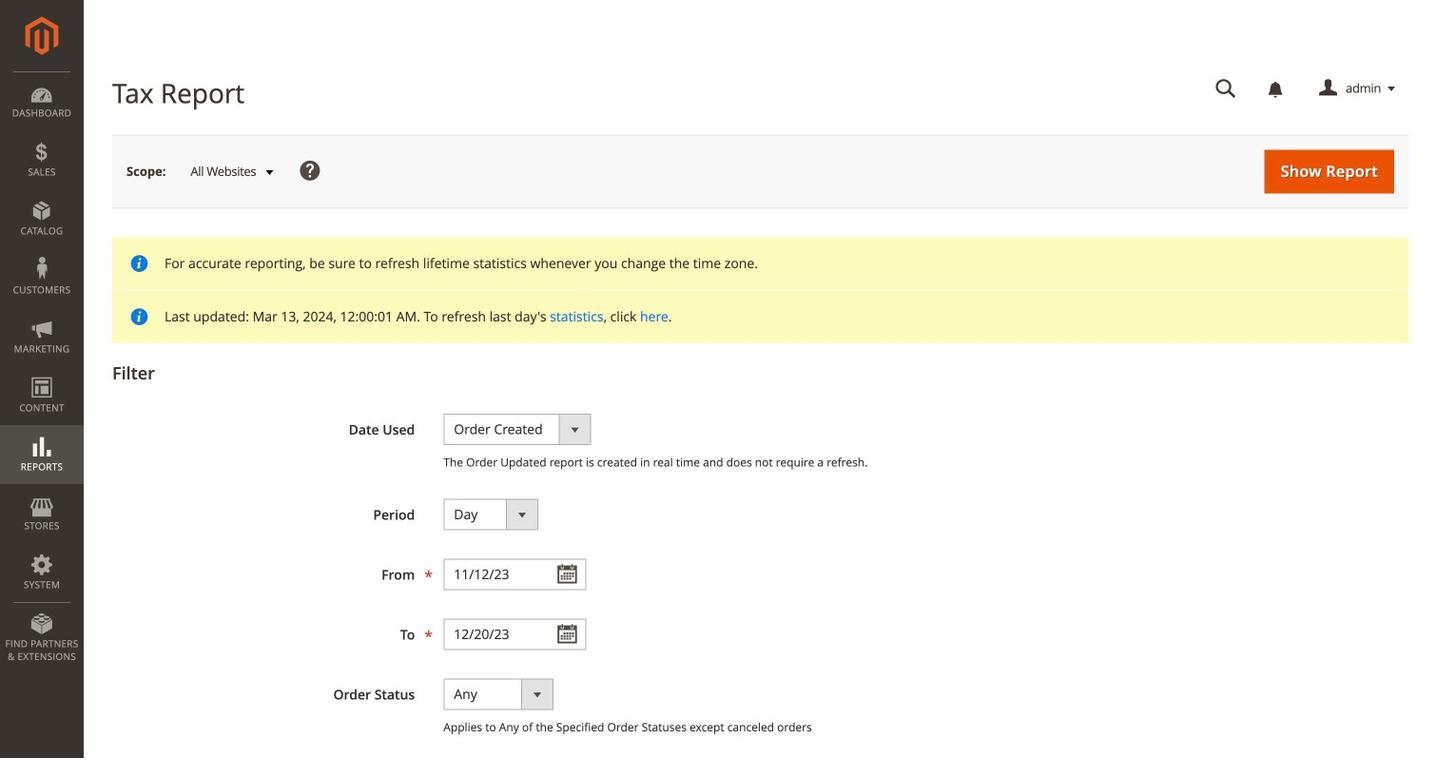 Task type: describe. For each thing, give the bounding box(es) containing it.
magento admin panel image
[[25, 16, 59, 55]]



Task type: locate. For each thing, give the bounding box(es) containing it.
menu bar
[[0, 71, 84, 673]]

None text field
[[1203, 72, 1250, 106], [444, 559, 586, 590], [1203, 72, 1250, 106], [444, 559, 586, 590]]

None text field
[[444, 619, 586, 650]]



Task type: vqa. For each thing, say whether or not it's contained in the screenshot.
text box
yes



